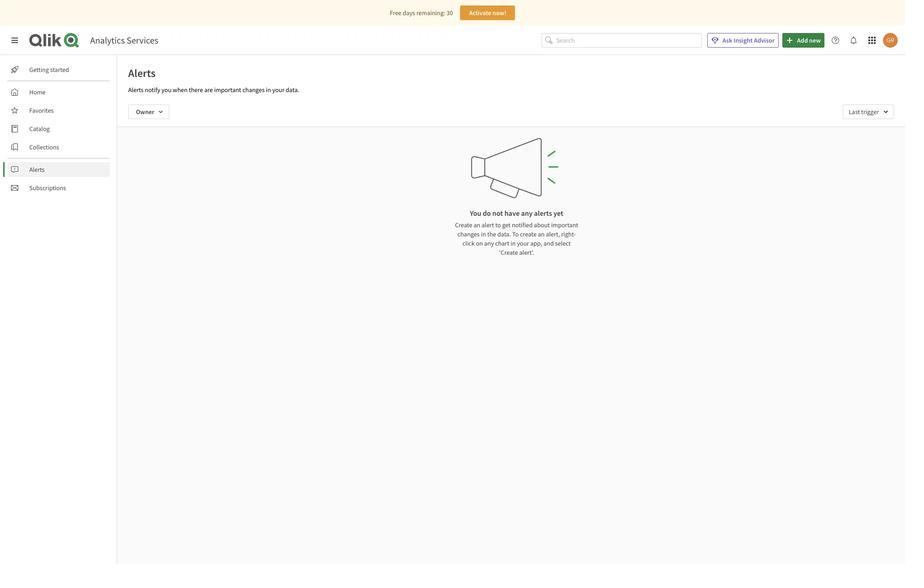 Task type: locate. For each thing, give the bounding box(es) containing it.
trigger
[[862, 108, 880, 116]]

important up right-
[[552, 221, 579, 229]]

0 vertical spatial an
[[474, 221, 481, 229]]

Last trigger field
[[844, 104, 895, 119]]

0 vertical spatial your
[[272, 86, 285, 94]]

activate now!
[[469, 9, 507, 17]]

advisor
[[755, 36, 775, 44]]

right-
[[562, 230, 576, 238]]

changes up click
[[458, 230, 480, 238]]

on
[[476, 239, 483, 247]]

0 vertical spatial any
[[522, 208, 533, 218]]

0 vertical spatial in
[[266, 86, 271, 94]]

collections
[[29, 143, 59, 151]]

1 horizontal spatial any
[[522, 208, 533, 218]]

add new button
[[783, 33, 825, 48]]

alert,
[[546, 230, 560, 238]]

days
[[403, 9, 415, 17]]

create
[[455, 221, 473, 229]]

you do not have any alerts yet create an alert to get notified about important changes in the data. to create an alert, right- click on any chart in your app, and select 'create alert'.
[[455, 208, 579, 257]]

alerts up subscriptions
[[29, 165, 45, 174]]

2 vertical spatial alerts
[[29, 165, 45, 174]]

an
[[474, 221, 481, 229], [538, 230, 545, 238]]

last trigger
[[850, 108, 880, 116]]

0 horizontal spatial data.
[[286, 86, 300, 94]]

you
[[470, 208, 482, 218]]

get
[[503, 221, 511, 229]]

analytics services element
[[90, 34, 158, 46]]

2 vertical spatial in
[[511, 239, 516, 247]]

alerts link
[[7, 162, 110, 177]]

an left alert
[[474, 221, 481, 229]]

changes
[[243, 86, 265, 94], [458, 230, 480, 238]]

searchbar element
[[542, 33, 703, 48]]

1 vertical spatial an
[[538, 230, 545, 238]]

started
[[50, 66, 69, 74]]

analytics services
[[90, 34, 158, 46]]

an down about
[[538, 230, 545, 238]]

1 horizontal spatial data.
[[498, 230, 511, 238]]

1 vertical spatial your
[[517, 239, 530, 247]]

1 vertical spatial data.
[[498, 230, 511, 238]]

important
[[214, 86, 241, 94], [552, 221, 579, 229]]

1 vertical spatial important
[[552, 221, 579, 229]]

alerts inside the navigation pane "element"
[[29, 165, 45, 174]]

in
[[266, 86, 271, 94], [481, 230, 486, 238], [511, 239, 516, 247]]

alerts up the notify
[[128, 66, 156, 80]]

ask insight advisor button
[[708, 33, 779, 48]]

activate now! link
[[461, 5, 516, 20]]

you
[[162, 86, 172, 94]]

1 vertical spatial any
[[485, 239, 494, 247]]

1 horizontal spatial important
[[552, 221, 579, 229]]

yet
[[554, 208, 564, 218]]

not
[[493, 208, 503, 218]]

0 horizontal spatial your
[[272, 86, 285, 94]]

1 horizontal spatial changes
[[458, 230, 480, 238]]

the
[[488, 230, 497, 238]]

data.
[[286, 86, 300, 94], [498, 230, 511, 238]]

1 horizontal spatial your
[[517, 239, 530, 247]]

home
[[29, 88, 45, 96]]

alerts left the notify
[[128, 86, 144, 94]]

changes right the are
[[243, 86, 265, 94]]

close sidebar menu image
[[11, 37, 18, 44]]

0 horizontal spatial in
[[266, 86, 271, 94]]

greg robinson image
[[884, 33, 898, 48]]

alerts
[[128, 66, 156, 80], [128, 86, 144, 94], [29, 165, 45, 174]]

1 horizontal spatial in
[[481, 230, 486, 238]]

last
[[850, 108, 861, 116]]

favorites link
[[7, 103, 110, 118]]

data. inside the you do not have any alerts yet create an alert to get notified about important changes in the data. to create an alert, right- click on any chart in your app, and select 'create alert'.
[[498, 230, 511, 238]]

home link
[[7, 85, 110, 99]]

alert
[[482, 221, 494, 229]]

any
[[522, 208, 533, 218], [485, 239, 494, 247]]

collections link
[[7, 140, 110, 154]]

0 horizontal spatial any
[[485, 239, 494, 247]]

getting started
[[29, 66, 69, 74]]

30
[[447, 9, 453, 17]]

insight
[[734, 36, 753, 44]]

have
[[505, 208, 520, 218]]

your
[[272, 86, 285, 94], [517, 239, 530, 247]]

0 horizontal spatial changes
[[243, 86, 265, 94]]

about
[[534, 221, 550, 229]]

add new
[[798, 36, 822, 44]]

alerts
[[535, 208, 552, 218]]

any down the in the top right of the page
[[485, 239, 494, 247]]

important right the are
[[214, 86, 241, 94]]

any up notified
[[522, 208, 533, 218]]

1 vertical spatial changes
[[458, 230, 480, 238]]

new
[[810, 36, 822, 44]]

0 vertical spatial important
[[214, 86, 241, 94]]



Task type: vqa. For each thing, say whether or not it's contained in the screenshot.
Your links
no



Task type: describe. For each thing, give the bounding box(es) containing it.
owner
[[136, 108, 154, 116]]

getting started link
[[7, 62, 110, 77]]

services
[[127, 34, 158, 46]]

1 vertical spatial in
[[481, 230, 486, 238]]

'create
[[500, 248, 518, 257]]

catalog link
[[7, 121, 110, 136]]

analytics
[[90, 34, 125, 46]]

0 horizontal spatial important
[[214, 86, 241, 94]]

subscriptions
[[29, 184, 66, 192]]

favorites
[[29, 106, 54, 115]]

free
[[390, 9, 402, 17]]

ask insight advisor
[[723, 36, 775, 44]]

do
[[483, 208, 491, 218]]

notified
[[512, 221, 533, 229]]

changes inside the you do not have any alerts yet create an alert to get notified about important changes in the data. to create an alert, right- click on any chart in your app, and select 'create alert'.
[[458, 230, 480, 238]]

to
[[496, 221, 501, 229]]

your inside the you do not have any alerts yet create an alert to get notified about important changes in the data. to create an alert, right- click on any chart in your app, and select 'create alert'.
[[517, 239, 530, 247]]

create
[[520, 230, 537, 238]]

1 horizontal spatial an
[[538, 230, 545, 238]]

filters region
[[117, 97, 906, 126]]

subscriptions link
[[7, 181, 110, 195]]

and
[[544, 239, 554, 247]]

0 horizontal spatial an
[[474, 221, 481, 229]]

ask
[[723, 36, 733, 44]]

notify
[[145, 86, 160, 94]]

2 horizontal spatial in
[[511, 239, 516, 247]]

are
[[204, 86, 213, 94]]

now!
[[493, 9, 507, 17]]

select
[[556, 239, 571, 247]]

catalog
[[29, 125, 50, 133]]

owner button
[[128, 104, 170, 119]]

0 vertical spatial data.
[[286, 86, 300, 94]]

getting
[[29, 66, 49, 74]]

add
[[798, 36, 809, 44]]

navigation pane element
[[0, 59, 117, 199]]

there
[[189, 86, 203, 94]]

alert'.
[[520, 248, 535, 257]]

0 vertical spatial changes
[[243, 86, 265, 94]]

chart
[[496, 239, 510, 247]]

click
[[463, 239, 475, 247]]

1 vertical spatial alerts
[[128, 86, 144, 94]]

important inside the you do not have any alerts yet create an alert to get notified about important changes in the data. to create an alert, right- click on any chart in your app, and select 'create alert'.
[[552, 221, 579, 229]]

alerts notify you when there are important changes in your data.
[[128, 86, 300, 94]]

Search text field
[[557, 33, 703, 48]]

activate
[[469, 9, 492, 17]]

when
[[173, 86, 188, 94]]

to
[[513, 230, 519, 238]]

app,
[[531, 239, 543, 247]]

remaining:
[[417, 9, 446, 17]]

free days remaining: 30
[[390, 9, 453, 17]]

0 vertical spatial alerts
[[128, 66, 156, 80]]



